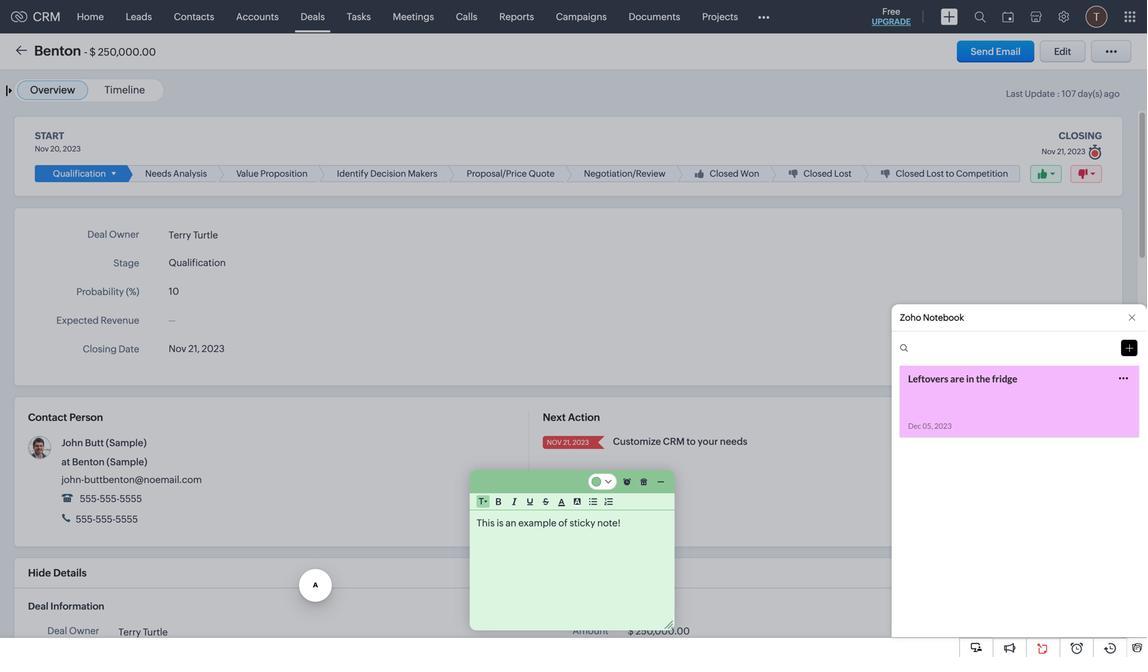 Task type: vqa. For each thing, say whether or not it's contained in the screenshot.
modules inside the tree
no



Task type: locate. For each thing, give the bounding box(es) containing it.
0 horizontal spatial turtle
[[143, 627, 168, 638]]

555-555-5555 down john-buttbenton@noemail.com
[[78, 494, 142, 505]]

to left competition
[[946, 169, 954, 179]]

1 horizontal spatial lost
[[926, 169, 944, 179]]

closing
[[1059, 130, 1102, 141]]

to left your on the bottom right
[[687, 436, 696, 447]]

calls link
[[445, 0, 488, 33]]

1 vertical spatial crm
[[663, 436, 685, 447]]

0 horizontal spatial nov 21, 2023
[[169, 343, 225, 354]]

0 vertical spatial 250,000.00
[[98, 46, 156, 58]]

(sample) up john-buttbenton@noemail.com link
[[106, 457, 147, 468]]

555-555-5555 down john-buttbenton@noemail.com link
[[74, 514, 138, 525]]

identify
[[337, 169, 368, 179]]

owner
[[109, 229, 139, 240], [69, 626, 99, 637]]

1 horizontal spatial terry turtle
[[169, 230, 218, 241]]

1 vertical spatial terry
[[118, 627, 141, 638]]

send email
[[971, 46, 1021, 57]]

overview link
[[30, 84, 75, 96]]

ago
[[1104, 89, 1120, 99]]

250,000.00
[[98, 46, 156, 58], [636, 626, 690, 637]]

start
[[35, 130, 64, 141]]

contact person
[[28, 412, 103, 424]]

1 vertical spatial (sample)
[[106, 457, 147, 468]]

makers
[[408, 169, 437, 179]]

details
[[53, 567, 87, 579]]

0 horizontal spatial to
[[687, 436, 696, 447]]

proposition
[[260, 169, 308, 179]]

555-555-5555
[[78, 494, 142, 505], [74, 514, 138, 525]]

$ right the -
[[89, 46, 96, 58]]

nov inside start nov 20, 2023
[[35, 145, 49, 153]]

home
[[77, 11, 104, 22]]

crm left your on the bottom right
[[663, 436, 685, 447]]

1 horizontal spatial closed
[[803, 169, 832, 179]]

0 vertical spatial 555-555-5555
[[78, 494, 142, 505]]

person
[[69, 412, 103, 424]]

0 vertical spatial nov 21, 2023
[[169, 343, 225, 354]]

1 vertical spatial deal owner
[[47, 626, 99, 637]]

0 vertical spatial terry turtle
[[169, 230, 218, 241]]

hide details
[[28, 567, 87, 579]]

0 vertical spatial (sample)
[[106, 438, 147, 449]]

1 lost from the left
[[834, 169, 852, 179]]

0 vertical spatial owner
[[109, 229, 139, 240]]

None field
[[479, 496, 487, 507]]

3 closed from the left
[[896, 169, 925, 179]]

to for competition
[[946, 169, 954, 179]]

0 vertical spatial qualification
[[53, 169, 106, 179]]

21, down closing at the top of page
[[1057, 147, 1066, 156]]

2 horizontal spatial 21,
[[1057, 147, 1066, 156]]

nov 21, 2023 down 10
[[169, 343, 225, 354]]

qualification
[[53, 169, 106, 179], [169, 257, 226, 268]]

customize crm to your needs link
[[613, 436, 747, 447]]

5555
[[120, 494, 142, 505], [115, 514, 138, 525]]

0 vertical spatial deal owner
[[87, 229, 139, 240]]

send email button
[[957, 41, 1034, 62]]

email
[[996, 46, 1021, 57]]

0 vertical spatial turtle
[[193, 230, 218, 241]]

closed lost
[[803, 169, 852, 179]]

1 horizontal spatial $
[[628, 626, 634, 637]]

update
[[1025, 89, 1055, 99]]

stage
[[113, 258, 139, 269]]

search element
[[966, 0, 994, 33]]

0 horizontal spatial 250,000.00
[[98, 46, 156, 58]]

hide details link
[[28, 567, 87, 579]]

(sample)
[[106, 438, 147, 449], [106, 457, 147, 468]]

2 horizontal spatial closed
[[896, 169, 925, 179]]

deal
[[87, 229, 107, 240], [28, 601, 48, 612], [47, 626, 67, 637]]

0 horizontal spatial qualification
[[53, 169, 106, 179]]

next
[[543, 412, 566, 424]]

2023 inside start nov 20, 2023
[[63, 145, 81, 153]]

2023
[[63, 145, 81, 153], [1067, 147, 1086, 156], [202, 343, 225, 354], [573, 439, 589, 447]]

tasks link
[[336, 0, 382, 33]]

analysis
[[173, 169, 207, 179]]

$ right the amount on the bottom of page
[[628, 626, 634, 637]]

0 vertical spatial terry
[[169, 230, 191, 241]]

21, down next action
[[563, 439, 571, 447]]

1 closed from the left
[[710, 169, 739, 179]]

needs
[[145, 169, 171, 179]]

deal up probability
[[87, 229, 107, 240]]

profile image
[[1086, 6, 1107, 28]]

$ inside benton - $ 250,000.00
[[89, 46, 96, 58]]

0 horizontal spatial terry
[[118, 627, 141, 638]]

value
[[236, 169, 259, 179]]

john
[[61, 438, 83, 449]]

deal owner down information
[[47, 626, 99, 637]]

projects
[[702, 11, 738, 22]]

0 vertical spatial to
[[946, 169, 954, 179]]

2 closed from the left
[[803, 169, 832, 179]]

qualification up 10
[[169, 257, 226, 268]]

qualification down "20,"
[[53, 169, 106, 179]]

0 horizontal spatial terry turtle
[[118, 627, 168, 638]]

$  250,000.00
[[628, 626, 690, 637]]

closing nov 21, 2023
[[1042, 130, 1102, 156]]

0 horizontal spatial 21,
[[188, 343, 200, 354]]

this is an example of sticky note!
[[477, 518, 621, 529]]

0 horizontal spatial owner
[[69, 626, 99, 637]]

2 lost from the left
[[926, 169, 944, 179]]

lost
[[834, 169, 852, 179], [926, 169, 944, 179]]

benton left the -
[[34, 43, 81, 59]]

nov
[[35, 145, 49, 153], [1042, 147, 1056, 156], [169, 343, 186, 354], [547, 439, 562, 447]]

terry turtle
[[169, 230, 218, 241], [118, 627, 168, 638]]

information
[[50, 601, 104, 612]]

at
[[61, 457, 70, 468]]

owner up stage at the left
[[109, 229, 139, 240]]

send
[[971, 46, 994, 57]]

1 horizontal spatial turtle
[[193, 230, 218, 241]]

(sample) up benton (sample) link
[[106, 438, 147, 449]]

expected revenue
[[56, 315, 139, 326]]

your
[[698, 436, 718, 447]]

deal owner up stage at the left
[[87, 229, 139, 240]]

closed for closed lost
[[803, 169, 832, 179]]

2 vertical spatial 21,
[[563, 439, 571, 447]]

1 vertical spatial $
[[628, 626, 634, 637]]

1 horizontal spatial qualification
[[169, 257, 226, 268]]

deal owner
[[87, 229, 139, 240], [47, 626, 99, 637]]

leads
[[126, 11, 152, 22]]

accounts
[[236, 11, 279, 22]]

0 horizontal spatial crm
[[33, 10, 60, 24]]

notebook
[[923, 313, 964, 323]]

nov 21, 2023 down next action
[[547, 439, 589, 447]]

nov 21, 2023
[[169, 343, 225, 354], [547, 439, 589, 447]]

1 horizontal spatial to
[[946, 169, 954, 179]]

profile element
[[1077, 0, 1116, 33]]

0 horizontal spatial closed
[[710, 169, 739, 179]]

1 horizontal spatial 250,000.00
[[636, 626, 690, 637]]

benton
[[34, 43, 81, 59], [72, 457, 105, 468]]

nov down update
[[1042, 147, 1056, 156]]

buttbenton@noemail.com
[[84, 475, 202, 486]]

to
[[946, 169, 954, 179], [687, 436, 696, 447]]

contacts link
[[163, 0, 225, 33]]

0 vertical spatial 21,
[[1057, 147, 1066, 156]]

1 vertical spatial terry turtle
[[118, 627, 168, 638]]

timeline link
[[104, 84, 145, 96]]

2023 inside closing nov 21, 2023
[[1067, 147, 1086, 156]]

0 vertical spatial $
[[89, 46, 96, 58]]

zoho notebook
[[900, 313, 964, 323]]

555-
[[80, 494, 100, 505], [100, 494, 120, 505], [76, 514, 96, 525], [96, 514, 115, 525]]

crm right logo
[[33, 10, 60, 24]]

crm
[[33, 10, 60, 24], [663, 436, 685, 447]]

0 horizontal spatial lost
[[834, 169, 852, 179]]

lost for closed lost to competition
[[926, 169, 944, 179]]

1 vertical spatial turtle
[[143, 627, 168, 638]]

owner down information
[[69, 626, 99, 637]]

0 horizontal spatial $
[[89, 46, 96, 58]]

1 horizontal spatial nov 21, 2023
[[547, 439, 589, 447]]

deal down hide
[[28, 601, 48, 612]]

21, right date
[[188, 343, 200, 354]]

1 vertical spatial to
[[687, 436, 696, 447]]

nov left "20,"
[[35, 145, 49, 153]]

1 horizontal spatial 21,
[[563, 439, 571, 447]]

delete image
[[641, 478, 647, 486]]

benton - $ 250,000.00
[[34, 43, 156, 59]]

benton down butt
[[72, 457, 105, 468]]

start nov 20, 2023
[[35, 130, 81, 153]]

closed for closed won
[[710, 169, 739, 179]]

closed
[[710, 169, 739, 179], [803, 169, 832, 179], [896, 169, 925, 179]]

deal down deal information
[[47, 626, 67, 637]]

closed won
[[710, 169, 759, 179]]

1 horizontal spatial owner
[[109, 229, 139, 240]]

(sample) for john butt (sample)
[[106, 438, 147, 449]]



Task type: describe. For each thing, give the bounding box(es) containing it.
decision
[[370, 169, 406, 179]]

1 vertical spatial nov 21, 2023
[[547, 439, 589, 447]]

1 vertical spatial deal
[[28, 601, 48, 612]]

leads link
[[115, 0, 163, 33]]

accounts link
[[225, 0, 290, 33]]

:
[[1057, 89, 1060, 99]]

1 vertical spatial 5555
[[115, 514, 138, 525]]

1 vertical spatial 250,000.00
[[636, 626, 690, 637]]

home link
[[66, 0, 115, 33]]

benton (sample) link
[[72, 457, 147, 468]]

minimize image
[[657, 481, 664, 483]]

proposal/price quote
[[467, 169, 555, 179]]

day(s)
[[1078, 89, 1102, 99]]

john-buttbenton@noemail.com
[[61, 475, 202, 486]]

1 horizontal spatial crm
[[663, 436, 685, 447]]

john-buttbenton@noemail.com link
[[61, 475, 202, 486]]

upgrade
[[872, 17, 911, 26]]

last
[[1006, 89, 1023, 99]]

documents
[[629, 11, 680, 22]]

crm link
[[11, 10, 60, 24]]

1 vertical spatial benton
[[72, 457, 105, 468]]

1 vertical spatial owner
[[69, 626, 99, 637]]

1 horizontal spatial terry
[[169, 230, 191, 241]]

deals
[[301, 11, 325, 22]]

customize crm to your needs
[[613, 436, 747, 447]]

proposal/price
[[467, 169, 527, 179]]

250,000.00 inside benton - $ 250,000.00
[[98, 46, 156, 58]]

1 vertical spatial 21,
[[188, 343, 200, 354]]

value proposition
[[236, 169, 308, 179]]

reminder image
[[623, 478, 631, 486]]

deals link
[[290, 0, 336, 33]]

overview
[[30, 84, 75, 96]]

john-
[[61, 475, 84, 486]]

calls
[[456, 11, 477, 22]]

needs analysis
[[145, 169, 207, 179]]

2 vertical spatial deal
[[47, 626, 67, 637]]

revenue
[[101, 315, 139, 326]]

timeline
[[104, 84, 145, 96]]

logo image
[[11, 11, 27, 22]]

negotiation/review
[[584, 169, 666, 179]]

tasks
[[347, 11, 371, 22]]

meetings
[[393, 11, 434, 22]]

competition
[[956, 169, 1008, 179]]

0 vertical spatial deal
[[87, 229, 107, 240]]

nov down next
[[547, 439, 562, 447]]

reports link
[[488, 0, 545, 33]]

0 vertical spatial benton
[[34, 43, 81, 59]]

next action
[[543, 412, 600, 424]]

0 vertical spatial 5555
[[120, 494, 142, 505]]

1 vertical spatial qualification
[[169, 257, 226, 268]]

closing
[[83, 344, 117, 355]]

needs
[[720, 436, 747, 447]]

contacts
[[174, 11, 214, 22]]

deal information
[[28, 601, 104, 612]]

1 vertical spatial 555-555-5555
[[74, 514, 138, 525]]

-
[[84, 46, 87, 58]]

probability
[[76, 286, 124, 297]]

calendar image
[[1002, 11, 1014, 22]]

john butt (sample) link
[[61, 438, 147, 449]]

10
[[169, 286, 179, 297]]

free
[[882, 6, 900, 17]]

nov right date
[[169, 343, 186, 354]]

(%)
[[126, 286, 139, 297]]

nov inside closing nov 21, 2023
[[1042, 147, 1056, 156]]

21, inside closing nov 21, 2023
[[1057, 147, 1066, 156]]

20,
[[50, 145, 61, 153]]

to for your
[[687, 436, 696, 447]]

107
[[1062, 89, 1076, 99]]

0 vertical spatial crm
[[33, 10, 60, 24]]

meetings link
[[382, 0, 445, 33]]

edit
[[1054, 46, 1071, 57]]

reports
[[499, 11, 534, 22]]

last update : 107 day(s) ago
[[1006, 89, 1120, 99]]

closed for closed lost to competition
[[896, 169, 925, 179]]

date
[[119, 344, 139, 355]]

won
[[740, 169, 759, 179]]

butt
[[85, 438, 104, 449]]

closing date
[[83, 344, 139, 355]]

probability (%)
[[76, 286, 139, 297]]

edit button
[[1040, 41, 1086, 62]]

customize
[[613, 436, 661, 447]]

campaigns
[[556, 11, 607, 22]]

hide
[[28, 567, 51, 579]]

documents link
[[618, 0, 691, 33]]

lost for closed lost
[[834, 169, 852, 179]]

(sample) for at benton (sample)
[[106, 457, 147, 468]]

free upgrade
[[872, 6, 911, 26]]

campaigns link
[[545, 0, 618, 33]]

search image
[[974, 11, 986, 23]]

john butt (sample)
[[61, 438, 147, 449]]

at benton (sample)
[[61, 457, 147, 468]]

action
[[568, 412, 600, 424]]

quote
[[529, 169, 555, 179]]

amount
[[573, 626, 609, 637]]

identify decision makers
[[337, 169, 437, 179]]



